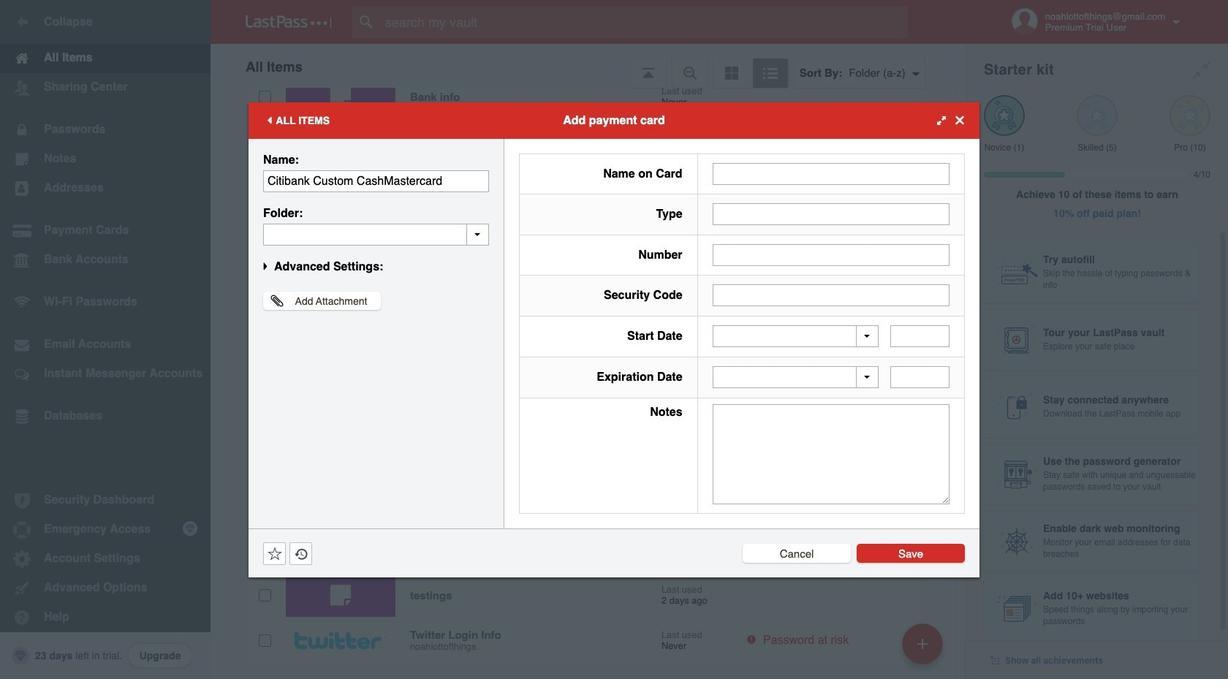 Task type: locate. For each thing, give the bounding box(es) containing it.
new item image
[[918, 639, 928, 649]]

vault options navigation
[[211, 44, 967, 88]]

dialog
[[249, 102, 980, 577]]

None text field
[[713, 163, 950, 185], [263, 170, 489, 192], [713, 244, 950, 266], [891, 326, 950, 348], [713, 404, 950, 504], [713, 163, 950, 185], [263, 170, 489, 192], [713, 244, 950, 266], [891, 326, 950, 348], [713, 404, 950, 504]]

new item navigation
[[897, 619, 952, 679]]

None text field
[[713, 204, 950, 225], [263, 223, 489, 245], [713, 285, 950, 307], [891, 367, 950, 389], [713, 204, 950, 225], [263, 223, 489, 245], [713, 285, 950, 307], [891, 367, 950, 389]]



Task type: vqa. For each thing, say whether or not it's contained in the screenshot.
New item Element
no



Task type: describe. For each thing, give the bounding box(es) containing it.
lastpass image
[[246, 15, 332, 29]]

search my vault text field
[[353, 6, 937, 38]]

main navigation navigation
[[0, 0, 211, 679]]

Search search field
[[353, 6, 937, 38]]



